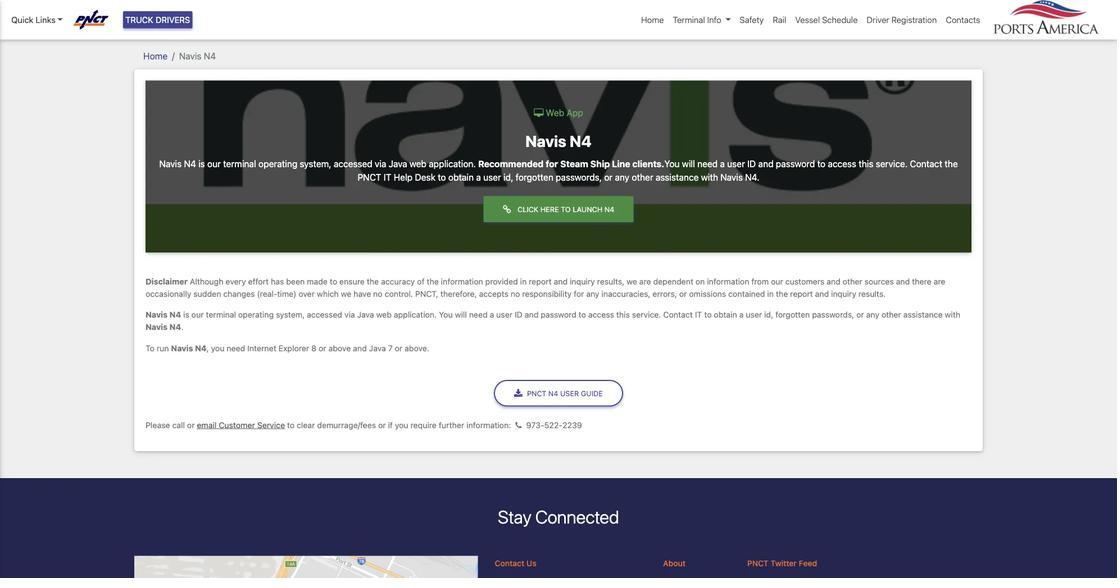 Task type: describe. For each thing, give the bounding box(es) containing it.
and up responsibility
[[554, 277, 568, 287]]

to run navis n4 , you need internet explorer 8 or above and java 7 or above.
[[146, 344, 429, 353]]

1 are from the left
[[639, 277, 651, 287]]

line
[[612, 159, 630, 169]]

1 no from the left
[[373, 289, 383, 299]]

or right '8' at the bottom left of the page
[[319, 344, 326, 353]]

internet
[[247, 344, 276, 353]]

please
[[146, 421, 170, 430]]

2 vertical spatial java
[[369, 344, 386, 353]]

click
[[518, 205, 539, 214]]

above.
[[405, 344, 429, 353]]

explorer
[[279, 344, 309, 353]]

contacts
[[946, 15, 980, 25]]

pnct inside navis n4 is our terminal operating system, accessed via java web application. recommended for steam ship line clients. you will need a user id and password to access this service. contact the pnct it help desk to obtain a user id, forgotten passwords, or any other assistance with navis n4.
[[358, 172, 381, 183]]

accuracy
[[381, 277, 415, 287]]

id, inside navis n4 is our terminal operating system, accessed via java web application. you will need a user id and password to access this service. contact it to obtain a user id, forgotten passwords, or any other assistance with navis n4 .
[[764, 310, 773, 320]]

for inside navis n4 is our terminal operating system, accessed via java web application. recommended for steam ship line clients. you will need a user id and password to access this service. contact the pnct it help desk to obtain a user id, forgotten passwords, or any other assistance with navis n4.
[[546, 159, 558, 169]]

other inside navis n4 is our terminal operating system, accessed via java web application. you will need a user id and password to access this service. contact it to obtain a user id, forgotten passwords, or any other assistance with navis n4 .
[[882, 310, 901, 320]]

omissions
[[689, 289, 726, 299]]

control.
[[385, 289, 413, 299]]

assistance inside navis n4 is our terminal operating system, accessed via java web application. recommended for steam ship line clients. you will need a user id and password to access this service. contact the pnct it help desk to obtain a user id, forgotten passwords, or any other assistance with navis n4.
[[656, 172, 699, 183]]

1 vertical spatial home link
[[143, 51, 168, 61]]

errors,
[[653, 289, 677, 299]]

click here to launch n4
[[516, 205, 614, 214]]

inaccuracies,
[[602, 289, 651, 299]]

password inside navis n4 is our terminal operating system, accessed via java web application. recommended for steam ship line clients. you will need a user id and password to access this service. contact the pnct it help desk to obtain a user id, forgotten passwords, or any other assistance with navis n4.
[[776, 159, 815, 169]]

obtain inside navis n4 is our terminal operating system, accessed via java web application. recommended for steam ship line clients. you will need a user id and password to access this service. contact the pnct it help desk to obtain a user id, forgotten passwords, or any other assistance with navis n4.
[[448, 172, 474, 183]]

navis n4 is our terminal operating system, accessed via java web application. recommended for steam ship line clients. you will need a user id and password to access this service. contact the pnct it help desk to obtain a user id, forgotten passwords, or any other assistance with navis n4.
[[159, 159, 958, 183]]

here
[[541, 205, 559, 214]]

occasionally
[[146, 289, 191, 299]]

connected
[[535, 507, 619, 528]]

7
[[388, 344, 393, 353]]

schedule
[[822, 15, 858, 25]]

1 vertical spatial report
[[790, 289, 813, 299]]

effort
[[248, 277, 269, 287]]

sources
[[865, 277, 894, 287]]

access inside navis n4 is our terminal operating system, accessed via java web application. recommended for steam ship line clients. you will need a user id and password to access this service. contact the pnct it help desk to obtain a user id, forgotten passwords, or any other assistance with navis n4.
[[828, 159, 856, 169]]

on
[[696, 277, 705, 287]]

973-
[[526, 421, 544, 430]]

522-
[[544, 421, 563, 430]]

it inside navis n4 is our terminal operating system, accessed via java web application. recommended for steam ship line clients. you will need a user id and password to access this service. contact the pnct it help desk to obtain a user id, forgotten passwords, or any other assistance with navis n4.
[[384, 172, 391, 183]]

although every effort has been made to ensure the accuracy of the information provided in report and inquiry results, we are dependent on information from our customers and other sources and there are occasionally sudden changes (real-time) over which we have no control. pnct, therefore, accepts no responsibility for any inaccuracies, errors, or omissions contained in the report and inquiry results.
[[146, 277, 945, 299]]

2 are from the left
[[934, 277, 945, 287]]

other inside navis n4 is our terminal operating system, accessed via java web application. recommended for steam ship line clients. you will need a user id and password to access this service. contact the pnct it help desk to obtain a user id, forgotten passwords, or any other assistance with navis n4.
[[632, 172, 653, 183]]

is for navis n4 is our terminal operating system, accessed via java web application. you will need a user id and password to access this service. contact it to obtain a user id, forgotten passwords, or any other assistance with navis n4 .
[[183, 310, 189, 320]]

stay
[[498, 507, 531, 528]]

quick links link
[[11, 13, 63, 26]]

to inside click here to launch n4 link
[[561, 205, 571, 214]]

need inside navis n4 is our terminal operating system, accessed via java web application. recommended for steam ship line clients. you will need a user id and password to access this service. contact the pnct it help desk to obtain a user id, forgotten passwords, or any other assistance with navis n4.
[[697, 159, 718, 169]]

2 information from the left
[[707, 277, 749, 287]]

1 vertical spatial navis n4
[[526, 132, 592, 150]]

navis n4 is our terminal operating system, accessed via java web application. you will need a user id and password to access this service. contact it to obtain a user id, forgotten passwords, or any other assistance with navis n4 .
[[146, 310, 961, 332]]

information:
[[466, 421, 511, 430]]

twitter
[[771, 559, 797, 568]]

to
[[146, 344, 154, 353]]

contact inside navis n4 is our terminal operating system, accessed via java web application. recommended for steam ship line clients. you will need a user id and password to access this service. contact the pnct it help desk to obtain a user id, forgotten passwords, or any other assistance with navis n4.
[[910, 159, 942, 169]]

vessel schedule link
[[791, 9, 862, 31]]

to inside the although every effort has been made to ensure the accuracy of the information provided in report and inquiry results, we are dependent on information from our customers and other sources and there are occasionally sudden changes (real-time) over which we have no control. pnct, therefore, accepts no responsibility for any inaccuracies, errors, or omissions contained in the report and inquiry results.
[[330, 277, 337, 287]]

guide
[[581, 390, 603, 398]]

forgotten inside navis n4 is our terminal operating system, accessed via java web application. recommended for steam ship line clients. you will need a user id and password to access this service. contact the pnct it help desk to obtain a user id, forgotten passwords, or any other assistance with navis n4.
[[516, 172, 553, 183]]

pnct it help desk link
[[358, 172, 435, 183]]

steam
[[560, 159, 588, 169]]

please call or email customer service to clear demurrage/fees or if you require further information:
[[146, 421, 511, 430]]

quick links
[[11, 15, 56, 25]]

1 vertical spatial inquiry
[[831, 289, 856, 299]]

provided
[[485, 277, 518, 287]]

app
[[567, 108, 583, 118]]

0 horizontal spatial home
[[143, 51, 168, 61]]

ship
[[590, 159, 610, 169]]

this inside navis n4 is our terminal operating system, accessed via java web application. recommended for steam ship line clients. you will need a user id and password to access this service. contact the pnct it help desk to obtain a user id, forgotten passwords, or any other assistance with navis n4.
[[859, 159, 874, 169]]

other inside the although every effort has been made to ensure the accuracy of the information provided in report and inquiry results, we are dependent on information from our customers and other sources and there are occasionally sudden changes (real-time) over which we have no control. pnct, therefore, accepts no responsibility for any inaccuracies, errors, or omissions contained in the report and inquiry results.
[[843, 277, 862, 287]]

973-522-2239
[[526, 421, 582, 430]]

2 no from the left
[[511, 289, 520, 299]]

.
[[181, 322, 183, 332]]

service
[[257, 421, 285, 430]]

or inside the although every effort has been made to ensure the accuracy of the information provided in report and inquiry results, we are dependent on information from our customers and other sources and there are occasionally sudden changes (real-time) over which we have no control. pnct, therefore, accepts no responsibility for any inaccuracies, errors, or omissions contained in the report and inquiry results.
[[679, 289, 687, 299]]

terminal info
[[673, 15, 721, 25]]

driver registration
[[867, 15, 937, 25]]

id, inside navis n4 is our terminal operating system, accessed via java web application. recommended for steam ship line clients. you will need a user id and password to access this service. contact the pnct it help desk to obtain a user id, forgotten passwords, or any other assistance with navis n4.
[[503, 172, 513, 183]]

made
[[307, 277, 328, 287]]

the inside navis n4 is our terminal operating system, accessed via java web application. recommended for steam ship line clients. you will need a user id and password to access this service. contact the pnct it help desk to obtain a user id, forgotten passwords, or any other assistance with navis n4.
[[945, 159, 958, 169]]

further
[[439, 421, 464, 430]]

email
[[197, 421, 217, 430]]

safety link
[[735, 9, 768, 31]]

stay connected
[[498, 507, 619, 528]]

results,
[[597, 277, 624, 287]]

vessel schedule
[[795, 15, 858, 25]]

obtain inside navis n4 is our terminal operating system, accessed via java web application. you will need a user id and password to access this service. contact it to obtain a user id, forgotten passwords, or any other assistance with navis n4 .
[[714, 310, 737, 320]]

it inside navis n4 is our terminal operating system, accessed via java web application. you will need a user id and password to access this service. contact it to obtain a user id, forgotten passwords, or any other assistance with navis n4 .
[[695, 310, 702, 320]]

0 vertical spatial home link
[[637, 9, 668, 31]]

there
[[912, 277, 932, 287]]

call
[[172, 421, 185, 430]]

pnct twitter feed
[[747, 559, 817, 568]]

email customer service link
[[197, 421, 285, 430]]

customer
[[219, 421, 255, 430]]

0 horizontal spatial need
[[227, 344, 245, 353]]

drivers
[[156, 15, 190, 25]]

1 vertical spatial you
[[395, 421, 408, 430]]

click here to launch n4 link
[[484, 196, 634, 223]]

vessel
[[795, 15, 820, 25]]

quick
[[11, 15, 33, 25]]

feed
[[799, 559, 817, 568]]

been
[[286, 277, 305, 287]]

truck drivers link
[[123, 11, 192, 28]]

0 vertical spatial navis n4
[[179, 51, 216, 61]]

terminal
[[673, 15, 705, 25]]

if
[[388, 421, 393, 430]]

registration
[[892, 15, 937, 25]]

you inside navis n4 is our terminal operating system, accessed via java web application. recommended for steam ship line clients. you will need a user id and password to access this service. contact the pnct it help desk to obtain a user id, forgotten passwords, or any other assistance with navis n4.
[[665, 159, 680, 169]]

has
[[271, 277, 284, 287]]

sudden
[[193, 289, 221, 299]]

clear
[[297, 421, 315, 430]]

assistance inside navis n4 is our terminal operating system, accessed via java web application. you will need a user id and password to access this service. contact it to obtain a user id, forgotten passwords, or any other assistance with navis n4 .
[[903, 310, 943, 320]]

contacts link
[[942, 9, 985, 31]]



Task type: vqa. For each thing, say whether or not it's contained in the screenshot.
ensure on the left top of the page
yes



Task type: locate. For each thing, give the bounding box(es) containing it.
home
[[641, 15, 664, 25], [143, 51, 168, 61]]

forgotten inside navis n4 is our terminal operating system, accessed via java web application. you will need a user id and password to access this service. contact it to obtain a user id, forgotten passwords, or any other assistance with navis n4 .
[[776, 310, 810, 320]]

0 vertical spatial java
[[389, 159, 407, 169]]

id down responsibility
[[515, 310, 523, 320]]

system, for user
[[300, 159, 331, 169]]

1 horizontal spatial contact
[[663, 310, 693, 320]]

application. for you
[[394, 310, 437, 320]]

1 vertical spatial access
[[588, 310, 614, 320]]

inquiry left results.
[[831, 289, 856, 299]]

1 vertical spatial you
[[439, 310, 453, 320]]

0 horizontal spatial is
[[183, 310, 189, 320]]

0 horizontal spatial web
[[376, 310, 392, 320]]

service. inside navis n4 is our terminal operating system, accessed via java web application. recommended for steam ship line clients. you will need a user id and password to access this service. contact the pnct it help desk to obtain a user id, forgotten passwords, or any other assistance with navis n4.
[[876, 159, 908, 169]]

you
[[665, 159, 680, 169], [439, 310, 453, 320]]

assistance down there
[[903, 310, 943, 320]]

it down omissions
[[695, 310, 702, 320]]

clients.
[[633, 159, 665, 169]]

id,
[[503, 172, 513, 183], [764, 310, 773, 320]]

for inside the although every effort has been made to ensure the accuracy of the information provided in report and inquiry results, we are dependent on information from our customers and other sources and there are occasionally sudden changes (real-time) over which we have no control. pnct, therefore, accepts no responsibility for any inaccuracies, errors, or omissions contained in the report and inquiry results.
[[574, 289, 584, 299]]

is for navis n4 is our terminal operating system, accessed via java web application. recommended for steam ship line clients. you will need a user id and password to access this service. contact the pnct it help desk to obtain a user id, forgotten passwords, or any other assistance with navis n4.
[[198, 159, 205, 169]]

contained
[[728, 289, 765, 299]]

pnct
[[358, 172, 381, 183], [527, 390, 546, 398], [747, 559, 769, 568]]

web app
[[544, 108, 583, 118]]

0 horizontal spatial pnct
[[358, 172, 381, 183]]

password inside navis n4 is our terminal operating system, accessed via java web application. you will need a user id and password to access this service. contact it to obtain a user id, forgotten passwords, or any other assistance with navis n4 .
[[541, 310, 576, 320]]

will inside navis n4 is our terminal operating system, accessed via java web application. recommended for steam ship line clients. you will need a user id and password to access this service. contact the pnct it help desk to obtain a user id, forgotten passwords, or any other assistance with navis n4.
[[682, 159, 695, 169]]

1 horizontal spatial need
[[469, 310, 488, 320]]

although
[[190, 277, 223, 287]]

no right have
[[373, 289, 383, 299]]

obtain
[[448, 172, 474, 183], [714, 310, 737, 320]]

time)
[[277, 289, 296, 299]]

any inside navis n4 is our terminal operating system, accessed via java web application. you will need a user id and password to access this service. contact it to obtain a user id, forgotten passwords, or any other assistance with navis n4 .
[[866, 310, 879, 320]]

and down customers
[[815, 289, 829, 299]]

will right clients.
[[682, 159, 695, 169]]

navis
[[179, 51, 201, 61], [526, 132, 566, 150], [159, 159, 182, 169], [721, 172, 743, 183], [146, 310, 168, 320], [146, 322, 168, 332], [171, 344, 193, 353]]

of
[[417, 277, 425, 287]]

operating for navis n4 is our terminal operating system, accessed via java web application. you will need a user id and password to access this service. contact it to obtain a user id, forgotten passwords, or any other assistance with navis n4 .
[[238, 310, 274, 320]]

any down line
[[615, 172, 629, 183]]

0 vertical spatial web
[[410, 159, 427, 169]]

1 vertical spatial web
[[376, 310, 392, 320]]

1 horizontal spatial we
[[627, 277, 637, 287]]

1 horizontal spatial you
[[665, 159, 680, 169]]

0 horizontal spatial no
[[373, 289, 383, 299]]

0 vertical spatial in
[[520, 277, 527, 287]]

0 vertical spatial you
[[665, 159, 680, 169]]

we up inaccuracies,
[[627, 277, 637, 287]]

1 horizontal spatial report
[[790, 289, 813, 299]]

will down therefore,
[[455, 310, 467, 320]]

with
[[701, 172, 718, 183], [945, 310, 961, 320]]

user
[[560, 390, 579, 398]]

0 horizontal spatial you
[[211, 344, 224, 353]]

1 vertical spatial contact
[[663, 310, 693, 320]]

0 vertical spatial id
[[747, 159, 756, 169]]

1 horizontal spatial any
[[615, 172, 629, 183]]

0 horizontal spatial this
[[616, 310, 630, 320]]

via down have
[[344, 310, 355, 320]]

in down from
[[767, 289, 774, 299]]

1 horizontal spatial home link
[[637, 9, 668, 31]]

driver registration link
[[862, 9, 942, 31]]

any down results,
[[586, 289, 599, 299]]

id
[[747, 159, 756, 169], [515, 310, 523, 320]]

1 horizontal spatial access
[[828, 159, 856, 169]]

home link
[[637, 9, 668, 31], [143, 51, 168, 61]]

forgotten down customers
[[776, 310, 810, 320]]

you right if
[[395, 421, 408, 430]]

every
[[226, 277, 246, 287]]

2239
[[563, 421, 582, 430]]

safety
[[740, 15, 764, 25]]

home link down truck drivers
[[143, 51, 168, 61]]

2 horizontal spatial need
[[697, 159, 718, 169]]

0 vertical spatial we
[[627, 277, 637, 287]]

java up pnct it help desk link
[[389, 159, 407, 169]]

id, down recommended
[[503, 172, 513, 183]]

0 horizontal spatial our
[[191, 310, 204, 320]]

via inside navis n4 is our terminal operating system, accessed via java web application. you will need a user id and password to access this service. contact it to obtain a user id, forgotten passwords, or any other assistance with navis n4 .
[[344, 310, 355, 320]]

other up results.
[[843, 277, 862, 287]]

pnct n4 user guide
[[527, 390, 603, 398]]

1 vertical spatial we
[[341, 289, 351, 299]]

java down have
[[357, 310, 374, 320]]

0 vertical spatial obtain
[[448, 172, 474, 183]]

and up n4.
[[758, 159, 774, 169]]

accessed for recommended
[[334, 159, 372, 169]]

passwords, down steam
[[556, 172, 602, 183]]

2 horizontal spatial contact
[[910, 159, 942, 169]]

java inside navis n4 is our terminal operating system, accessed via java web application. recommended for steam ship line clients. you will need a user id and password to access this service. contact the pnct it help desk to obtain a user id, forgotten passwords, or any other assistance with navis n4.
[[389, 159, 407, 169]]

pnct left twitter
[[747, 559, 769, 568]]

for left steam
[[546, 159, 558, 169]]

web up desk
[[410, 159, 427, 169]]

0 horizontal spatial assistance
[[656, 172, 699, 183]]

0 horizontal spatial via
[[344, 310, 355, 320]]

or left if
[[378, 421, 386, 430]]

changes
[[223, 289, 255, 299]]

service. inside navis n4 is our terminal operating system, accessed via java web application. you will need a user id and password to access this service. contact it to obtain a user id, forgotten passwords, or any other assistance with navis n4 .
[[632, 310, 661, 320]]

1 horizontal spatial with
[[945, 310, 961, 320]]

0 vertical spatial access
[[828, 159, 856, 169]]

web
[[546, 108, 564, 118]]

no down provided
[[511, 289, 520, 299]]

information up therefore,
[[441, 277, 483, 287]]

access inside navis n4 is our terminal operating system, accessed via java web application. you will need a user id and password to access this service. contact it to obtain a user id, forgotten passwords, or any other assistance with navis n4 .
[[588, 310, 614, 320]]

via inside navis n4 is our terminal operating system, accessed via java web application. recommended for steam ship line clients. you will need a user id and password to access this service. contact the pnct it help desk to obtain a user id, forgotten passwords, or any other assistance with navis n4.
[[375, 159, 386, 169]]

n4.
[[745, 172, 760, 183]]

0 horizontal spatial for
[[546, 159, 558, 169]]

0 vertical spatial any
[[615, 172, 629, 183]]

navis n4 up steam
[[526, 132, 592, 150]]

application. down pnct,
[[394, 310, 437, 320]]

obtain right desk
[[448, 172, 474, 183]]

our inside navis n4 is our terminal operating system, accessed via java web application. recommended for steam ship line clients. you will need a user id and password to access this service. contact the pnct it help desk to obtain a user id, forgotten passwords, or any other assistance with navis n4.
[[207, 159, 221, 169]]

is inside navis n4 is our terminal operating system, accessed via java web application. recommended for steam ship line clients. you will need a user id and password to access this service. contact the pnct it help desk to obtain a user id, forgotten passwords, or any other assistance with navis n4.
[[198, 159, 205, 169]]

with inside navis n4 is our terminal operating system, accessed via java web application. recommended for steam ship line clients. you will need a user id and password to access this service. contact the pnct it help desk to obtain a user id, forgotten passwords, or any other assistance with navis n4.
[[701, 172, 718, 183]]

1 horizontal spatial id
[[747, 159, 756, 169]]

web inside navis n4 is our terminal operating system, accessed via java web application. you will need a user id and password to access this service. contact it to obtain a user id, forgotten passwords, or any other assistance with navis n4 .
[[376, 310, 392, 320]]

or inside navis n4 is our terminal operating system, accessed via java web application. you will need a user id and password to access this service. contact it to obtain a user id, forgotten passwords, or any other assistance with navis n4 .
[[856, 310, 864, 320]]

any down results.
[[866, 310, 879, 320]]

web inside navis n4 is our terminal operating system, accessed via java web application. recommended for steam ship line clients. you will need a user id and password to access this service. contact the pnct it help desk to obtain a user id, forgotten passwords, or any other assistance with navis n4.
[[410, 159, 427, 169]]

or right '7'
[[395, 344, 403, 353]]

are right there
[[934, 277, 945, 287]]

1 vertical spatial system,
[[276, 310, 305, 320]]

application. up desk
[[429, 159, 476, 169]]

terminal for navis n4 is our terminal operating system, accessed via java web application. recommended for steam ship line clients. you will need a user id and password to access this service. contact the pnct it help desk to obtain a user id, forgotten passwords, or any other assistance with navis n4.
[[223, 159, 256, 169]]

java inside navis n4 is our terminal operating system, accessed via java web application. you will need a user id and password to access this service. contact it to obtain a user id, forgotten passwords, or any other assistance with navis n4 .
[[357, 310, 374, 320]]

0 horizontal spatial navis n4
[[179, 51, 216, 61]]

or down results.
[[856, 310, 864, 320]]

any inside the although every effort has been made to ensure the accuracy of the information provided in report and inquiry results, we are dependent on information from our customers and other sources and there are occasionally sudden changes (real-time) over which we have no control. pnct, therefore, accepts no responsibility for any inaccuracies, errors, or omissions contained in the report and inquiry results.
[[586, 289, 599, 299]]

home inside home link
[[641, 15, 664, 25]]

system, for n4
[[276, 310, 305, 320]]

and right above
[[353, 344, 367, 353]]

about
[[663, 559, 686, 568]]

0 horizontal spatial with
[[701, 172, 718, 183]]

contact
[[910, 159, 942, 169], [663, 310, 693, 320], [495, 559, 524, 568]]

navis n4
[[179, 51, 216, 61], [526, 132, 592, 150]]

1 vertical spatial accessed
[[307, 310, 342, 320]]

application. for recommended
[[429, 159, 476, 169]]

application. inside navis n4 is our terminal operating system, accessed via java web application. you will need a user id and password to access this service. contact it to obtain a user id, forgotten passwords, or any other assistance with navis n4 .
[[394, 310, 437, 320]]

n4 inside navis n4 is our terminal operating system, accessed via java web application. recommended for steam ship line clients. you will need a user id and password to access this service. contact the pnct it help desk to obtain a user id, forgotten passwords, or any other assistance with navis n4.
[[184, 159, 196, 169]]

1 horizontal spatial is
[[198, 159, 205, 169]]

over
[[299, 289, 315, 299]]

our inside the although every effort has been made to ensure the accuracy of the information provided in report and inquiry results, we are dependent on information from our customers and other sources and there are occasionally sudden changes (real-time) over which we have no control. pnct, therefore, accepts no responsibility for any inaccuracies, errors, or omissions contained in the report and inquiry results.
[[771, 277, 783, 287]]

1 horizontal spatial id,
[[764, 310, 773, 320]]

8
[[311, 344, 316, 353]]

recommended
[[478, 159, 544, 169]]

0 horizontal spatial information
[[441, 277, 483, 287]]

is inside navis n4 is our terminal operating system, accessed via java web application. you will need a user id and password to access this service. contact it to obtain a user id, forgotten passwords, or any other assistance with navis n4 .
[[183, 310, 189, 320]]

1 horizontal spatial this
[[859, 159, 874, 169]]

home left terminal
[[641, 15, 664, 25]]

pnct up 973-
[[527, 390, 546, 398]]

0 horizontal spatial access
[[588, 310, 614, 320]]

report down customers
[[790, 289, 813, 299]]

user
[[727, 159, 745, 169], [483, 172, 501, 183], [496, 310, 513, 320], [746, 310, 762, 320]]

accessed down which
[[307, 310, 342, 320]]

1 vertical spatial it
[[695, 310, 702, 320]]

0 vertical spatial passwords,
[[556, 172, 602, 183]]

2 vertical spatial contact
[[495, 559, 524, 568]]

id up n4.
[[747, 159, 756, 169]]

and right customers
[[827, 277, 841, 287]]

2 horizontal spatial pnct
[[747, 559, 769, 568]]

1 vertical spatial this
[[616, 310, 630, 320]]

information up contained
[[707, 277, 749, 287]]

access
[[828, 159, 856, 169], [588, 310, 614, 320]]

1 vertical spatial need
[[469, 310, 488, 320]]

0 vertical spatial contact
[[910, 159, 942, 169]]

driver
[[867, 15, 889, 25]]

id inside navis n4 is our terminal operating system, accessed via java web application. recommended for steam ship line clients. you will need a user id and password to access this service. contact the pnct it help desk to obtain a user id, forgotten passwords, or any other assistance with navis n4.
[[747, 159, 756, 169]]

rail link
[[768, 9, 791, 31]]

application.
[[429, 159, 476, 169], [394, 310, 437, 320]]

from
[[752, 277, 769, 287]]

0 vertical spatial for
[[546, 159, 558, 169]]

a
[[720, 159, 725, 169], [476, 172, 481, 183], [490, 310, 494, 320], [739, 310, 744, 320]]

java for recommended
[[389, 159, 407, 169]]

password
[[776, 159, 815, 169], [541, 310, 576, 320]]

1 horizontal spatial home
[[641, 15, 664, 25]]

via up pnct it help desk link
[[375, 159, 386, 169]]

passwords, down customers
[[812, 310, 854, 320]]

obtain down omissions
[[714, 310, 737, 320]]

1 horizontal spatial forgotten
[[776, 310, 810, 320]]

other down clients.
[[632, 172, 653, 183]]

are
[[639, 277, 651, 287], [934, 277, 945, 287]]

operating inside navis n4 is our terminal operating system, accessed via java web application. you will need a user id and password to access this service. contact it to obtain a user id, forgotten passwords, or any other assistance with navis n4 .
[[238, 310, 274, 320]]

are up inaccuracies,
[[639, 277, 651, 287]]

pnct n4 user guide link
[[494, 380, 623, 407]]

contact us
[[495, 559, 536, 568]]

1 horizontal spatial will
[[682, 159, 695, 169]]

1 vertical spatial id
[[515, 310, 523, 320]]

0 horizontal spatial other
[[632, 172, 653, 183]]

our for pnct
[[207, 159, 221, 169]]

pnct for pnct n4 user guide
[[527, 390, 546, 398]]

responsibility
[[522, 289, 572, 299]]

home down truck drivers
[[143, 51, 168, 61]]

us
[[527, 559, 536, 568]]

0 horizontal spatial we
[[341, 289, 351, 299]]

1 horizontal spatial information
[[707, 277, 749, 287]]

pnct,
[[415, 289, 438, 299]]

via for you
[[344, 310, 355, 320]]

0 vertical spatial forgotten
[[516, 172, 553, 183]]

operating for navis n4 is our terminal operating system, accessed via java web application. recommended for steam ship line clients. you will need a user id and password to access this service. contact the pnct it help desk to obtain a user id, forgotten passwords, or any other assistance with navis n4.
[[258, 159, 297, 169]]

you inside navis n4 is our terminal operating system, accessed via java web application. you will need a user id and password to access this service. contact it to obtain a user id, forgotten passwords, or any other assistance with navis n4 .
[[439, 310, 453, 320]]

1 vertical spatial home
[[143, 51, 168, 61]]

in right provided
[[520, 277, 527, 287]]

will inside navis n4 is our terminal operating system, accessed via java web application. you will need a user id and password to access this service. contact it to obtain a user id, forgotten passwords, or any other assistance with navis n4 .
[[455, 310, 467, 320]]

navis n4 down drivers
[[179, 51, 216, 61]]

it left help
[[384, 172, 391, 183]]

0 horizontal spatial will
[[455, 310, 467, 320]]

launch
[[573, 205, 603, 214]]

any
[[615, 172, 629, 183], [586, 289, 599, 299], [866, 310, 879, 320]]

passwords,
[[556, 172, 602, 183], [812, 310, 854, 320]]

report up responsibility
[[529, 277, 552, 287]]

1 vertical spatial for
[[574, 289, 584, 299]]

1 vertical spatial obtain
[[714, 310, 737, 320]]

1 vertical spatial java
[[357, 310, 374, 320]]

web down control. at the left of page
[[376, 310, 392, 320]]

or inside navis n4 is our terminal operating system, accessed via java web application. recommended for steam ship line clients. you will need a user id and password to access this service. contact the pnct it help desk to obtain a user id, forgotten passwords, or any other assistance with navis n4.
[[604, 172, 613, 183]]

0 vertical spatial inquiry
[[570, 277, 595, 287]]

links
[[36, 15, 56, 25]]

demurrage/fees
[[317, 421, 376, 430]]

we down ensure in the top left of the page
[[341, 289, 351, 299]]

run
[[157, 344, 169, 353]]

web for you
[[376, 310, 392, 320]]

1 horizontal spatial obtain
[[714, 310, 737, 320]]

with inside navis n4 is our terminal operating system, accessed via java web application. you will need a user id and password to access this service. contact it to obtain a user id, forgotten passwords, or any other assistance with navis n4 .
[[945, 310, 961, 320]]

1 horizontal spatial password
[[776, 159, 815, 169]]

have
[[354, 289, 371, 299]]

terminal
[[223, 159, 256, 169], [206, 310, 236, 320]]

system, inside navis n4 is our terminal operating system, accessed via java web application. you will need a user id and password to access this service. contact it to obtain a user id, forgotten passwords, or any other assistance with navis n4 .
[[276, 310, 305, 320]]

rail
[[773, 15, 786, 25]]

you right ,
[[211, 344, 224, 353]]

0 vertical spatial pnct
[[358, 172, 381, 183]]

any inside navis n4 is our terminal operating system, accessed via java web application. recommended for steam ship line clients. you will need a user id and password to access this service. contact the pnct it help desk to obtain a user id, forgotten passwords, or any other assistance with navis n4.
[[615, 172, 629, 183]]

our
[[207, 159, 221, 169], [771, 277, 783, 287], [191, 310, 204, 320]]

1 horizontal spatial via
[[375, 159, 386, 169]]

terminal inside navis n4 is our terminal operating system, accessed via java web application. you will need a user id and password to access this service. contact it to obtain a user id, forgotten passwords, or any other assistance with navis n4 .
[[206, 310, 236, 320]]

or down dependent
[[679, 289, 687, 299]]

via for recommended
[[375, 159, 386, 169]]

accessed inside navis n4 is our terminal operating system, accessed via java web application. recommended for steam ship line clients. you will need a user id and password to access this service. contact the pnct it help desk to obtain a user id, forgotten passwords, or any other assistance with navis n4.
[[334, 159, 372, 169]]

our for passwords,
[[191, 310, 204, 320]]

report
[[529, 277, 552, 287], [790, 289, 813, 299]]

0 vertical spatial home
[[641, 15, 664, 25]]

accepts
[[479, 289, 509, 299]]

1 horizontal spatial our
[[207, 159, 221, 169]]

results.
[[859, 289, 886, 299]]

other down results.
[[882, 310, 901, 320]]

0 vertical spatial service.
[[876, 159, 908, 169]]

which
[[317, 289, 339, 299]]

you down therefore,
[[439, 310, 453, 320]]

or down "ship"
[[604, 172, 613, 183]]

terminal for navis n4 is our terminal operating system, accessed via java web application. you will need a user id and password to access this service. contact it to obtain a user id, forgotten passwords, or any other assistance with navis n4 .
[[206, 310, 236, 320]]

1 vertical spatial operating
[[238, 310, 274, 320]]

above
[[328, 344, 351, 353]]

terminal info link
[[668, 9, 735, 31]]

0 horizontal spatial contact
[[495, 559, 524, 568]]

system,
[[300, 159, 331, 169], [276, 310, 305, 320]]

terminal inside navis n4 is our terminal operating system, accessed via java web application. recommended for steam ship line clients. you will need a user id and password to access this service. contact the pnct it help desk to obtain a user id, forgotten passwords, or any other assistance with navis n4.
[[223, 159, 256, 169]]

help
[[394, 172, 413, 183]]

0 horizontal spatial are
[[639, 277, 651, 287]]

forgotten
[[516, 172, 553, 183], [776, 310, 810, 320]]

2 horizontal spatial any
[[866, 310, 879, 320]]

(real-
[[257, 289, 277, 299]]

application. inside navis n4 is our terminal operating system, accessed via java web application. recommended for steam ship line clients. you will need a user id and password to access this service. contact the pnct it help desk to obtain a user id, forgotten passwords, or any other assistance with navis n4.
[[429, 159, 476, 169]]

0 horizontal spatial report
[[529, 277, 552, 287]]

will
[[682, 159, 695, 169], [455, 310, 467, 320]]

id inside navis n4 is our terminal operating system, accessed via java web application. you will need a user id and password to access this service. contact it to obtain a user id, forgotten passwords, or any other assistance with navis n4 .
[[515, 310, 523, 320]]

disclaimer
[[146, 277, 188, 287]]

1 vertical spatial other
[[843, 277, 862, 287]]

1 vertical spatial via
[[344, 310, 355, 320]]

1 vertical spatial id,
[[764, 310, 773, 320]]

therefore,
[[441, 289, 477, 299]]

and inside navis n4 is our terminal operating system, accessed via java web application. you will need a user id and password to access this service. contact it to obtain a user id, forgotten passwords, or any other assistance with navis n4 .
[[525, 310, 539, 320]]

and
[[758, 159, 774, 169], [554, 277, 568, 287], [827, 277, 841, 287], [896, 277, 910, 287], [815, 289, 829, 299], [525, 310, 539, 320], [353, 344, 367, 353]]

accessed inside navis n4 is our terminal operating system, accessed via java web application. you will need a user id and password to access this service. contact it to obtain a user id, forgotten passwords, or any other assistance with navis n4 .
[[307, 310, 342, 320]]

accessed up pnct it help desk link
[[334, 159, 372, 169]]

1 horizontal spatial web
[[410, 159, 427, 169]]

and down responsibility
[[525, 310, 539, 320]]

pnct left help
[[358, 172, 381, 183]]

java for you
[[357, 310, 374, 320]]

0 horizontal spatial inquiry
[[570, 277, 595, 287]]

passwords, inside navis n4 is our terminal operating system, accessed via java web application. you will need a user id and password to access this service. contact it to obtain a user id, forgotten passwords, or any other assistance with navis n4 .
[[812, 310, 854, 320]]

desk
[[415, 172, 435, 183]]

customers
[[785, 277, 825, 287]]

id, down contained
[[764, 310, 773, 320]]

passwords, inside navis n4 is our terminal operating system, accessed via java web application. recommended for steam ship line clients. you will need a user id and password to access this service. contact the pnct it help desk to obtain a user id, forgotten passwords, or any other assistance with navis n4.
[[556, 172, 602, 183]]

1 vertical spatial forgotten
[[776, 310, 810, 320]]

assistance
[[656, 172, 699, 183], [903, 310, 943, 320]]

forgotten down recommended
[[516, 172, 553, 183]]

dependent
[[653, 277, 694, 287]]

contact inside navis n4 is our terminal operating system, accessed via java web application. you will need a user id and password to access this service. contact it to obtain a user id, forgotten passwords, or any other assistance with navis n4 .
[[663, 310, 693, 320]]

operating inside navis n4 is our terminal operating system, accessed via java web application. recommended for steam ship line clients. you will need a user id and password to access this service. contact the pnct it help desk to obtain a user id, forgotten passwords, or any other assistance with navis n4.
[[258, 159, 297, 169]]

1 horizontal spatial are
[[934, 277, 945, 287]]

accessed for you
[[307, 310, 342, 320]]

accessed
[[334, 159, 372, 169], [307, 310, 342, 320]]

our inside navis n4 is our terminal operating system, accessed via java web application. you will need a user id and password to access this service. contact it to obtain a user id, forgotten passwords, or any other assistance with navis n4 .
[[191, 310, 204, 320]]

the
[[945, 159, 958, 169], [367, 277, 379, 287], [427, 277, 439, 287], [776, 289, 788, 299]]

and inside navis n4 is our terminal operating system, accessed via java web application. recommended for steam ship line clients. you will need a user id and password to access this service. contact the pnct it help desk to obtain a user id, forgotten passwords, or any other assistance with navis n4.
[[758, 159, 774, 169]]

assistance down clients.
[[656, 172, 699, 183]]

0 vertical spatial report
[[529, 277, 552, 287]]

0 horizontal spatial password
[[541, 310, 576, 320]]

0 horizontal spatial id
[[515, 310, 523, 320]]

require
[[411, 421, 437, 430]]

pnct for pnct twitter feed
[[747, 559, 769, 568]]

or right call
[[187, 421, 195, 430]]

1 information from the left
[[441, 277, 483, 287]]

1 vertical spatial is
[[183, 310, 189, 320]]

and left there
[[896, 277, 910, 287]]

for right responsibility
[[574, 289, 584, 299]]

1 vertical spatial passwords,
[[812, 310, 854, 320]]

2 horizontal spatial other
[[882, 310, 901, 320]]

need inside navis n4 is our terminal operating system, accessed via java web application. you will need a user id and password to access this service. contact it to obtain a user id, forgotten passwords, or any other assistance with navis n4 .
[[469, 310, 488, 320]]

inquiry left results,
[[570, 277, 595, 287]]

you right line
[[665, 159, 680, 169]]

java left '7'
[[369, 344, 386, 353]]

this inside navis n4 is our terminal operating system, accessed via java web application. you will need a user id and password to access this service. contact it to obtain a user id, forgotten passwords, or any other assistance with navis n4 .
[[616, 310, 630, 320]]

system, inside navis n4 is our terminal operating system, accessed via java web application. recommended for steam ship line clients. you will need a user id and password to access this service. contact the pnct it help desk to obtain a user id, forgotten passwords, or any other assistance with navis n4.
[[300, 159, 331, 169]]

ensure
[[339, 277, 365, 287]]

web for recommended
[[410, 159, 427, 169]]

home link left terminal
[[637, 9, 668, 31]]

1 horizontal spatial in
[[767, 289, 774, 299]]



